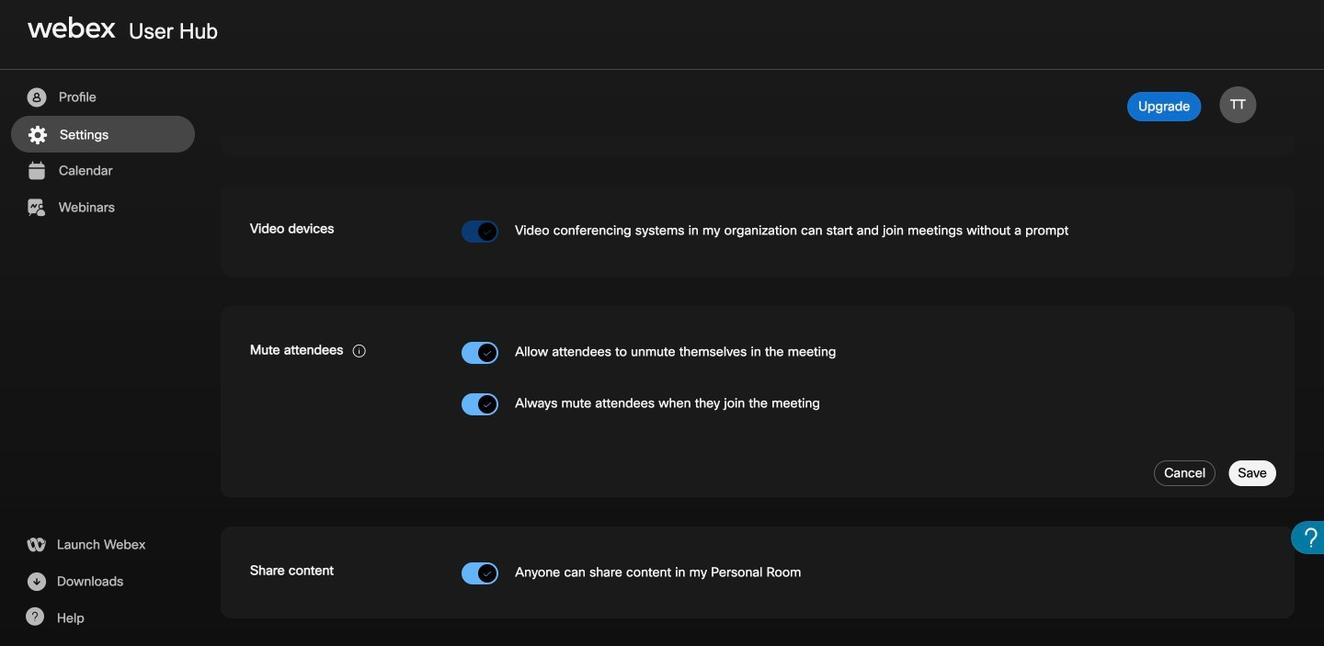 Task type: locate. For each thing, give the bounding box(es) containing it.
ng help active image
[[25, 608, 44, 626]]

1 mds check_bold image from the top
[[483, 348, 492, 360]]

mds content download_filled image
[[25, 571, 48, 593]]

2 mds check_bold image from the top
[[483, 399, 492, 411]]

mds meetings_filled image
[[25, 160, 48, 182]]

0 vertical spatial mds check_bold image
[[483, 348, 492, 360]]

mds check_bold image
[[483, 226, 492, 238], [483, 399, 492, 411]]

1 mds check_bold image from the top
[[483, 226, 492, 238]]

1 vertical spatial mds check_bold image
[[483, 399, 492, 411]]

0 vertical spatial mds check_bold image
[[483, 226, 492, 238]]

1 vertical spatial mds check_bold image
[[483, 568, 492, 580]]

2 mds check_bold image from the top
[[483, 568, 492, 580]]

mds people circle_filled image
[[25, 86, 48, 109]]

mds check_bold image
[[483, 348, 492, 360], [483, 568, 492, 580]]



Task type: describe. For each thing, give the bounding box(es) containing it.
mds settings_filled image
[[26, 124, 49, 146]]

mds webex helix filled image
[[25, 534, 47, 556]]

cisco webex image
[[28, 17, 116, 39]]

mds webinar_filled image
[[25, 197, 48, 219]]



Task type: vqa. For each thing, say whether or not it's contained in the screenshot.
2nd tab list from the top of the page
no



